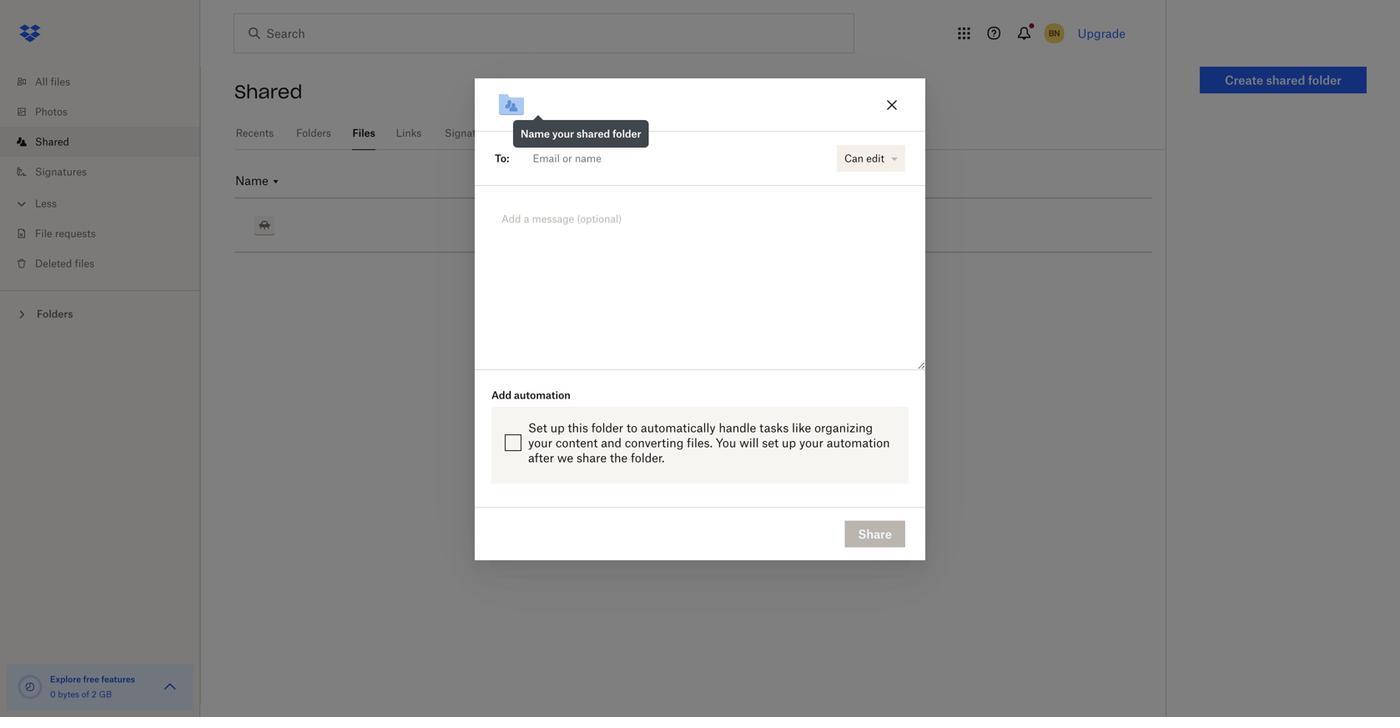 Task type: locate. For each thing, give the bounding box(es) containing it.
requests for signature requests
[[494, 127, 535, 139]]

upgrade link
[[1078, 26, 1126, 40]]

files right all in the top left of the page
[[51, 76, 70, 88]]

files for all files
[[51, 76, 70, 88]]

the
[[610, 451, 628, 465]]

links
[[396, 127, 422, 139]]

list
[[0, 57, 200, 290]]

requests for file requests
[[55, 227, 96, 240]]

1 vertical spatial shared
[[577, 128, 610, 140]]

0 vertical spatial folders
[[296, 127, 331, 139]]

to
[[627, 421, 638, 435]]

1 horizontal spatial folders
[[296, 127, 331, 139]]

0 vertical spatial shared
[[1266, 73, 1305, 87]]

0 horizontal spatial shared
[[35, 136, 69, 148]]

automation
[[514, 389, 571, 402], [827, 436, 890, 450]]

shared inside 'link'
[[35, 136, 69, 148]]

explore free features 0 bytes of 2 gb
[[50, 675, 135, 700]]

recents link
[[234, 117, 275, 148]]

requests right file
[[55, 227, 96, 240]]

folders link
[[295, 117, 332, 148]]

folder right create
[[1308, 73, 1342, 87]]

automation up set
[[514, 389, 571, 402]]

shared up recents link
[[234, 80, 302, 103]]

list containing all files
[[0, 57, 200, 290]]

folder inside set up this folder to automatically handle tasks like organizing your content and converting files. you will set up your automation after we share the folder.
[[591, 421, 623, 435]]

requests inside list
[[55, 227, 96, 240]]

up
[[550, 421, 565, 435], [782, 436, 796, 450]]

1 vertical spatial folders
[[37, 308, 73, 320]]

share
[[577, 451, 607, 465]]

all files link
[[13, 67, 200, 97]]

links link
[[396, 117, 422, 148]]

0 vertical spatial requests
[[494, 127, 535, 139]]

your
[[552, 128, 574, 140], [528, 436, 553, 450], [799, 436, 824, 450]]

1 horizontal spatial requests
[[494, 127, 535, 139]]

signature
[[445, 127, 491, 139]]

files.
[[687, 436, 713, 450]]

0 vertical spatial files
[[51, 76, 70, 88]]

requests up to:
[[494, 127, 535, 139]]

automation down organizing
[[827, 436, 890, 450]]

1 horizontal spatial shared
[[1266, 73, 1305, 87]]

shared right name
[[577, 128, 610, 140]]

folders left files
[[296, 127, 331, 139]]

0 vertical spatial folder
[[1308, 73, 1342, 87]]

we
[[557, 451, 573, 465]]

1 horizontal spatial automation
[[827, 436, 890, 450]]

tab list
[[234, 117, 1166, 150]]

name
[[521, 128, 550, 140]]

converting
[[625, 436, 684, 450]]

of
[[82, 690, 89, 700]]

file requests link
[[13, 219, 200, 249]]

sharing modal dialog
[[475, 78, 925, 694]]

None field
[[509, 142, 833, 175]]

add
[[492, 389, 512, 402]]

you
[[716, 436, 736, 450]]

shared
[[1266, 73, 1305, 87], [577, 128, 610, 140]]

features
[[101, 675, 135, 685]]

automatically
[[641, 421, 716, 435]]

0 horizontal spatial up
[[550, 421, 565, 435]]

1 horizontal spatial up
[[782, 436, 796, 450]]

files
[[51, 76, 70, 88], [75, 257, 94, 270]]

folders down deleted
[[37, 308, 73, 320]]

automation inside set up this folder to automatically handle tasks like organizing your content and converting files. you will set up your automation after we share the folder.
[[827, 436, 890, 450]]

files link
[[352, 117, 376, 148]]

requests inside tab list
[[494, 127, 535, 139]]

1 vertical spatial shared
[[35, 136, 69, 148]]

0 vertical spatial up
[[550, 421, 565, 435]]

your down the like
[[799, 436, 824, 450]]

up right set
[[550, 421, 565, 435]]

your right name
[[552, 128, 574, 140]]

0 horizontal spatial shared
[[577, 128, 610, 140]]

all files
[[35, 76, 70, 88]]

1 vertical spatial folder
[[613, 128, 641, 140]]

0 vertical spatial shared
[[234, 80, 302, 103]]

1 vertical spatial requests
[[55, 227, 96, 240]]

2 vertical spatial folder
[[591, 421, 623, 435]]

shared down the photos
[[35, 136, 69, 148]]

gb
[[99, 690, 112, 700]]

folder inside button
[[1308, 73, 1342, 87]]

folder
[[1308, 73, 1342, 87], [613, 128, 641, 140], [591, 421, 623, 435]]

requests
[[494, 127, 535, 139], [55, 227, 96, 240]]

set
[[528, 421, 547, 435]]

0 horizontal spatial folders
[[37, 308, 73, 320]]

shared link
[[13, 127, 200, 157]]

2
[[92, 690, 97, 700]]

shared
[[234, 80, 302, 103], [35, 136, 69, 148]]

folders
[[296, 127, 331, 139], [37, 308, 73, 320]]

up right 'set'
[[782, 436, 796, 450]]

dropbox image
[[13, 17, 47, 50]]

0 horizontal spatial files
[[51, 76, 70, 88]]

create
[[1225, 73, 1264, 87]]

Contact name field
[[526, 145, 829, 172]]

can
[[844, 152, 864, 165]]

organizing
[[814, 421, 873, 435]]

can edit button
[[837, 145, 905, 172]]

file requests
[[35, 227, 96, 240]]

content
[[556, 436, 598, 450]]

folder up and
[[591, 421, 623, 435]]

0 vertical spatial automation
[[514, 389, 571, 402]]

set up this folder to automatically handle tasks like organizing your content and converting files. you will set up your automation after we share the folder.
[[528, 421, 890, 465]]

shared right create
[[1266, 73, 1305, 87]]

1 vertical spatial files
[[75, 257, 94, 270]]

files right deleted
[[75, 257, 94, 270]]

after
[[528, 451, 554, 465]]

folder up the contact name field
[[613, 128, 641, 140]]

0 horizontal spatial requests
[[55, 227, 96, 240]]

less image
[[13, 196, 30, 212]]

1 horizontal spatial files
[[75, 257, 94, 270]]

1 vertical spatial automation
[[827, 436, 890, 450]]

tasks
[[759, 421, 789, 435]]



Task type: vqa. For each thing, say whether or not it's contained in the screenshot.
Get App POPUP BUTTON
no



Task type: describe. For each thing, give the bounding box(es) containing it.
like
[[792, 421, 811, 435]]

free
[[83, 675, 99, 685]]

share button
[[845, 521, 905, 548]]

deleted files
[[35, 257, 94, 270]]

1 horizontal spatial shared
[[234, 80, 302, 103]]

create shared folder
[[1225, 73, 1342, 87]]

quota usage element
[[17, 674, 43, 701]]

signatures
[[35, 166, 87, 178]]

your up after
[[528, 436, 553, 450]]

Add a message (optional) text field
[[495, 206, 905, 244]]

upgrade
[[1078, 26, 1126, 40]]

file
[[35, 227, 52, 240]]

deleted files link
[[13, 249, 200, 279]]

folder.
[[631, 451, 665, 465]]

handle
[[719, 421, 756, 435]]

folder for name your shared folder
[[613, 128, 641, 140]]

will
[[739, 436, 759, 450]]

shared inside sharing modal "dialog"
[[577, 128, 610, 140]]

files for deleted files
[[75, 257, 94, 270]]

1 vertical spatial up
[[782, 436, 796, 450]]

signature requests link
[[442, 117, 537, 148]]

and
[[601, 436, 622, 450]]

create shared folder button
[[1200, 67, 1367, 93]]

photos
[[35, 106, 68, 118]]

shared list item
[[0, 127, 200, 157]]

edit
[[866, 152, 885, 165]]

explore
[[50, 675, 81, 685]]

share
[[858, 527, 892, 542]]

less
[[35, 197, 57, 210]]

0
[[50, 690, 56, 700]]

set
[[762, 436, 779, 450]]

0 horizontal spatial automation
[[514, 389, 571, 402]]

photos link
[[13, 97, 200, 127]]

folders inside tab list
[[296, 127, 331, 139]]

signatures link
[[13, 157, 200, 187]]

recents
[[236, 127, 274, 139]]

add automation
[[492, 389, 571, 402]]

deleted
[[35, 257, 72, 270]]

this
[[568, 421, 588, 435]]

to:
[[495, 152, 509, 165]]

folder for set up this folder to automatically handle tasks like organizing your content and converting files. you will set up your automation after we share the folder.
[[591, 421, 623, 435]]

name your shared folder
[[521, 128, 641, 140]]

bytes
[[58, 690, 79, 700]]

all
[[35, 76, 48, 88]]

tab list containing recents
[[234, 117, 1166, 150]]

can edit
[[844, 152, 885, 165]]

shared inside button
[[1266, 73, 1305, 87]]

folders inside button
[[37, 308, 73, 320]]

files
[[352, 127, 375, 139]]

signature requests
[[445, 127, 535, 139]]

folders button
[[0, 301, 200, 326]]



